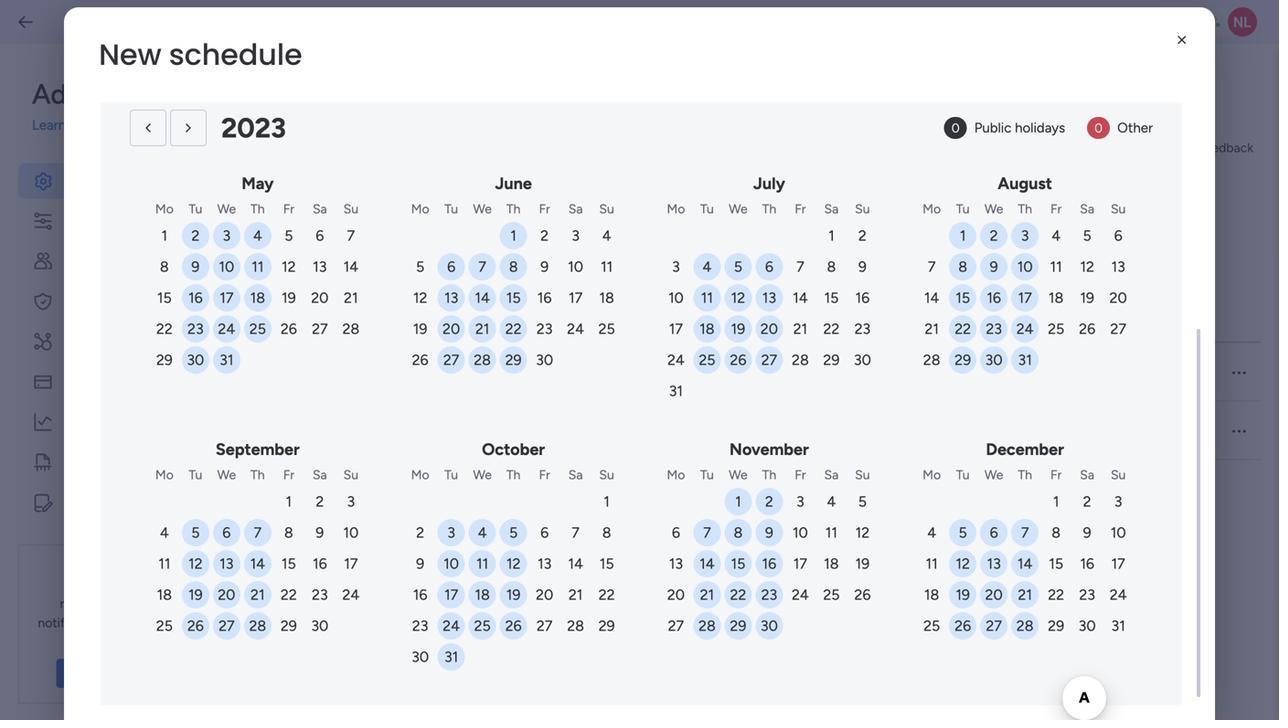 Task type: locate. For each thing, give the bounding box(es) containing it.
schedule
[[169, 34, 302, 75], [530, 87, 592, 106], [386, 136, 519, 177], [385, 243, 444, 261], [370, 365, 422, 380], [1105, 365, 1156, 380]]

tu
[[189, 201, 202, 217], [445, 201, 458, 217], [700, 201, 714, 217], [956, 201, 970, 217], [189, 467, 202, 483], [445, 467, 458, 483], [700, 467, 714, 483], [956, 467, 970, 483]]

th for august
[[1018, 201, 1032, 217]]

0 vertical spatial learn
[[32, 117, 66, 134]]

days right working
[[603, 309, 629, 325]]

0 vertical spatial account
[[394, 87, 453, 106]]

new schedule dialog
[[0, 0, 1279, 721]]

1 horizontal spatial a
[[1095, 365, 1102, 380]]

26 button
[[275, 315, 303, 343], [1074, 315, 1101, 343], [407, 347, 434, 374], [725, 347, 752, 374], [849, 582, 876, 609], [182, 613, 209, 640], [500, 613, 527, 640], [949, 613, 977, 640]]

off right edit
[[851, 365, 868, 380]]

fr
[[283, 201, 294, 217], [539, 201, 550, 217], [795, 201, 806, 217], [1051, 201, 1062, 217], [702, 365, 713, 380], [283, 467, 294, 483], [539, 467, 550, 483], [795, 467, 806, 483], [1051, 467, 1062, 483]]

1 horizontal spatial account
[[394, 87, 453, 106]]

we down 2023
[[217, 201, 236, 217]]

fr right locations.
[[795, 201, 806, 217]]

locations.
[[734, 190, 788, 205]]

fr for october
[[539, 467, 550, 483]]

th for june
[[506, 201, 521, 217]]

assigned to
[[918, 309, 986, 325]]

11 button
[[244, 253, 271, 281], [593, 253, 621, 281], [1043, 253, 1070, 281], [693, 284, 721, 312], [818, 519, 845, 547], [151, 550, 178, 578], [469, 550, 496, 578], [918, 550, 946, 578]]

fr for may
[[283, 201, 294, 217]]

fr for november
[[795, 467, 806, 483]]

off inside button
[[851, 365, 868, 380]]

6
[[316, 227, 324, 245], [1114, 227, 1123, 245], [447, 258, 455, 276], [765, 258, 773, 276], [222, 524, 231, 542], [540, 524, 549, 542], [672, 524, 680, 542], [990, 524, 998, 542]]

row containing account schedule
[[304, 343, 1261, 402]]

su for july
[[855, 201, 870, 217]]

account inside row
[[318, 365, 367, 380]]

row
[[300, 292, 1261, 343], [304, 343, 1261, 402]]

schedule up schedules,
[[386, 136, 519, 177]]

grid
[[300, 292, 1261, 721]]

23 button
[[182, 315, 209, 343], [531, 315, 558, 343], [849, 315, 876, 343], [980, 315, 1008, 343], [306, 582, 334, 609], [756, 582, 783, 609], [1074, 582, 1101, 609], [407, 613, 434, 640]]

26
[[281, 320, 297, 338], [1079, 320, 1096, 338], [412, 352, 428, 369], [730, 352, 746, 369], [854, 587, 871, 604], [187, 618, 204, 635], [505, 618, 522, 635], [955, 618, 971, 635]]

mo for august
[[923, 201, 941, 217]]

row up edit
[[300, 292, 1261, 343]]

2
[[191, 227, 200, 245], [541, 227, 549, 245], [859, 227, 867, 245], [990, 227, 998, 245], [316, 493, 324, 511], [765, 493, 773, 511], [1083, 493, 1091, 511], [416, 524, 424, 542]]

fr down "august"
[[1051, 201, 1062, 217]]

1 0 from the left
[[952, 120, 960, 136]]

we for may
[[217, 201, 236, 217]]

0 for other
[[1095, 120, 1103, 136]]

add
[[344, 243, 371, 261]]

fr down the december
[[1051, 467, 1062, 483]]

schedule inside field
[[169, 34, 302, 75]]

we for august
[[985, 201, 1003, 217]]

0 horizontal spatial to
[[612, 190, 624, 205]]

25 button
[[244, 315, 271, 343], [593, 315, 621, 343], [1043, 315, 1070, 343], [693, 347, 721, 374], [818, 582, 845, 609], [151, 613, 178, 640], [469, 613, 496, 640], [918, 613, 946, 640]]

0 vertical spatial a
[[374, 243, 382, 261]]

and
[[346, 190, 367, 205]]

25
[[249, 320, 266, 338], [599, 320, 615, 338], [1048, 320, 1065, 338], [699, 352, 715, 369], [823, 587, 840, 604], [156, 618, 173, 635], [474, 618, 491, 635], [924, 618, 940, 635]]

12
[[282, 258, 296, 276], [1080, 258, 1094, 276], [413, 289, 427, 307], [731, 289, 745, 307], [856, 524, 870, 542], [188, 555, 203, 573], [506, 555, 521, 573], [956, 555, 970, 573]]

sa for september
[[313, 467, 327, 483]]

off up edit time off
[[825, 309, 842, 325]]

sa for july
[[824, 201, 839, 217]]

time right edit
[[820, 365, 848, 380]]

account link
[[375, 80, 471, 115]]

th down the 'october'
[[506, 467, 521, 483]]

sa for june
[[569, 201, 583, 217]]

0 vertical spatial to
[[612, 190, 624, 205]]

fr left the off,
[[539, 201, 550, 217]]

sa for november
[[824, 467, 839, 483]]

14
[[343, 258, 359, 276], [475, 289, 490, 307], [793, 289, 808, 307], [924, 289, 939, 307], [250, 555, 265, 573], [568, 555, 583, 573], [700, 555, 715, 573], [1018, 555, 1033, 573]]

tu for october
[[445, 467, 458, 483]]

a right add on the top left
[[374, 243, 382, 261]]

2 0 from the left
[[1095, 120, 1103, 136]]

days
[[559, 190, 586, 205], [603, 309, 629, 325]]

we left including
[[473, 201, 492, 217]]

fr down september
[[283, 467, 294, 483]]

1 vertical spatial to
[[974, 309, 986, 325]]

anyone
[[917, 365, 960, 380]]

th for may
[[251, 201, 265, 217]]

2 vertical spatial learn
[[65, 666, 97, 681]]

assigned
[[918, 309, 970, 325]]

work down "new schedule" field
[[490, 87, 526, 106]]

1 horizontal spatial to
[[974, 309, 986, 325]]

27
[[312, 320, 328, 338], [1110, 320, 1126, 338], [443, 352, 459, 369], [761, 352, 777, 369], [219, 618, 235, 635], [537, 618, 553, 635], [668, 618, 684, 635], [986, 618, 1002, 635]]

th up sa button
[[673, 365, 687, 380]]

2 horizontal spatial to
[[1080, 365, 1092, 380]]

30 button
[[151, 112, 178, 139], [182, 347, 209, 374], [531, 347, 558, 374], [849, 347, 876, 374], [980, 347, 1008, 374], [306, 613, 334, 640], [756, 613, 783, 640], [1074, 613, 1101, 640], [407, 644, 434, 671]]

we down the december
[[985, 467, 1003, 483]]

sa for october
[[569, 467, 583, 483]]

0 horizontal spatial days
[[559, 190, 586, 205]]

learn left more
[[791, 190, 823, 205]]

give
[[1171, 140, 1197, 155]]

19 button
[[275, 284, 303, 312], [1074, 284, 1101, 312], [407, 315, 434, 343], [725, 315, 752, 343], [849, 550, 876, 578], [182, 582, 209, 609], [500, 582, 527, 609], [949, 582, 977, 609]]

we down the 'october'
[[473, 467, 492, 483]]

16
[[188, 289, 203, 307], [537, 289, 552, 307], [855, 289, 870, 307], [987, 289, 1001, 307], [313, 555, 327, 573], [762, 555, 777, 573], [1080, 555, 1095, 573], [413, 587, 427, 604]]

th
[[251, 201, 265, 217], [506, 201, 521, 217], [762, 201, 776, 217], [1018, 201, 1032, 217], [673, 365, 687, 380], [251, 467, 265, 483], [506, 467, 521, 483], [762, 467, 776, 483], [1018, 467, 1032, 483]]

profile
[[313, 87, 357, 106]]

security
[[69, 292, 129, 311]]

7
[[347, 227, 355, 245], [479, 258, 486, 276], [797, 258, 804, 276], [928, 258, 936, 276], [254, 524, 262, 542], [572, 524, 580, 542], [703, 524, 711, 542], [1021, 524, 1029, 542]]

tidy
[[69, 453, 99, 472]]

more
[[69, 117, 101, 134], [100, 666, 129, 681]]

learn more link
[[791, 190, 856, 205]]

0 for public holidays
[[952, 120, 960, 136]]

work up and
[[304, 136, 378, 177]]

add a schedule button
[[304, 234, 459, 270]]

a inside button
[[374, 243, 382, 261]]

th down november
[[762, 467, 776, 483]]

12 button
[[275, 253, 303, 281], [1074, 253, 1101, 281], [407, 284, 434, 312], [725, 284, 752, 312], [849, 519, 876, 547], [182, 550, 209, 578], [500, 550, 527, 578], [949, 550, 977, 578]]

work schedule
[[490, 87, 592, 106], [304, 136, 519, 177]]

18
[[250, 289, 265, 307], [599, 289, 614, 307], [1049, 289, 1064, 307], [700, 320, 715, 338], [824, 555, 839, 573], [157, 587, 172, 604], [475, 587, 490, 604], [924, 587, 939, 604]]

we for september
[[217, 467, 236, 483]]

0
[[952, 120, 960, 136], [1095, 120, 1103, 136]]

time up edit
[[794, 309, 822, 325]]

New schedule field
[[94, 30, 837, 80]]

sa row
[[304, 402, 1261, 460]]

1 vertical spatial off
[[851, 365, 868, 380]]

account down schedule in the top of the page
[[318, 365, 367, 380]]

29
[[156, 352, 173, 369], [505, 352, 522, 369], [823, 352, 840, 369], [955, 352, 971, 369], [281, 618, 297, 635], [599, 618, 615, 635], [730, 618, 746, 635], [1048, 618, 1064, 635]]

customization
[[69, 211, 175, 231]]

0 left public
[[952, 120, 960, 136]]

more
[[826, 190, 856, 205]]

profile link
[[294, 80, 375, 115]]

th down "august"
[[1018, 201, 1032, 217]]

10 button
[[213, 253, 240, 281], [562, 253, 589, 281], [1011, 253, 1039, 281], [662, 284, 690, 312], [337, 519, 365, 547], [787, 519, 814, 547], [1105, 519, 1132, 547], [438, 550, 465, 578]]

days left the off,
[[559, 190, 586, 205]]

holidays
[[1015, 120, 1065, 136]]

mo for october
[[411, 467, 429, 483]]

1 horizontal spatial 0
[[1095, 120, 1103, 136]]

to right 'assigned'
[[974, 309, 986, 325]]

fr for july
[[795, 201, 806, 217]]

fr inside row
[[702, 365, 713, 380]]

a right assigned
[[1095, 365, 1102, 380]]

fr for august
[[1051, 201, 1062, 217]]

row group containing account schedule
[[304, 343, 1261, 460]]

fr down the 'october'
[[539, 467, 550, 483]]

account for account
[[394, 87, 453, 106]]

1 horizontal spatial days
[[603, 309, 629, 325]]

th down june
[[506, 201, 521, 217]]

account down "new schedule" field
[[394, 87, 453, 106]]

1 horizontal spatial off
[[851, 365, 868, 380]]

default element
[[429, 362, 506, 384]]

learn inside administration learn more
[[32, 117, 66, 134]]

th inside row
[[673, 365, 687, 380]]

15
[[157, 289, 172, 307], [506, 289, 521, 307], [824, 289, 839, 307], [956, 289, 970, 307], [282, 555, 296, 573], [600, 555, 614, 573], [731, 555, 745, 573], [1049, 555, 1063, 573]]

31 button
[[182, 112, 209, 139], [213, 347, 240, 374], [1011, 347, 1039, 374], [662, 378, 690, 405], [1105, 613, 1132, 640], [438, 644, 465, 671]]

0 vertical spatial more
[[69, 117, 101, 134]]

work schedule left beta on the left top of page
[[490, 87, 592, 106]]

23
[[187, 320, 204, 338], [537, 320, 553, 338], [855, 320, 871, 338], [986, 320, 1002, 338], [312, 587, 328, 604], [761, 587, 777, 604], [1079, 587, 1095, 604], [412, 618, 428, 635]]

fr down november
[[795, 467, 806, 483]]

to right assigned
[[1080, 365, 1092, 380]]

usage stats button
[[18, 405, 230, 440]]

0 left the other
[[1095, 120, 1103, 136]]

learn down the administration
[[32, 117, 66, 134]]

get
[[72, 577, 93, 592]]

11
[[252, 258, 264, 276], [601, 258, 613, 276], [1050, 258, 1062, 276], [701, 289, 713, 307], [825, 524, 838, 542], [158, 555, 170, 573], [476, 555, 488, 573], [926, 555, 938, 573]]

th down september
[[251, 467, 265, 483]]

0 vertical spatial off
[[825, 309, 842, 325]]

th down the july
[[762, 201, 776, 217]]

stats
[[119, 412, 154, 432]]

1 button
[[151, 222, 178, 250], [500, 222, 527, 250], [818, 222, 845, 250], [949, 222, 977, 250], [275, 488, 303, 516], [593, 488, 621, 516], [725, 488, 752, 516], [1043, 488, 1070, 516]]

th down the december
[[1018, 467, 1032, 483]]

customization button
[[18, 203, 230, 239]]

learn inside button
[[65, 666, 97, 681]]

0 horizontal spatial a
[[374, 243, 382, 261]]

to right the off,
[[612, 190, 624, 205]]

we down "august"
[[985, 201, 1003, 217]]

tu for november
[[700, 467, 714, 483]]

tu for december
[[956, 467, 970, 483]]

more down slack
[[100, 666, 129, 681]]

su
[[343, 201, 358, 217], [599, 201, 614, 217], [855, 201, 870, 217], [1111, 201, 1126, 217], [549, 365, 564, 380], [343, 467, 358, 483], [599, 467, 614, 483], [855, 467, 870, 483], [1111, 467, 1126, 483]]

we right teams in the right top of the page
[[729, 201, 748, 217]]

noah lott image
[[1228, 7, 1257, 37]]

1 vertical spatial work
[[304, 136, 378, 177]]

sa for december
[[1080, 467, 1095, 483]]

is
[[991, 365, 1000, 380]]

1 vertical spatial learn
[[791, 190, 823, 205]]

mo for june
[[411, 201, 429, 217]]

0 horizontal spatial account
[[318, 365, 367, 380]]

su for june
[[599, 201, 614, 217]]

learn
[[32, 117, 66, 134], [791, 190, 823, 205], [65, 666, 97, 681]]

1 horizontal spatial work
[[490, 87, 526, 106]]

mo
[[155, 201, 174, 217], [411, 201, 429, 217], [667, 201, 685, 217], [923, 201, 941, 217], [155, 467, 174, 483], [411, 467, 429, 483], [667, 467, 685, 483], [923, 467, 941, 483]]

row containing schedule
[[300, 292, 1261, 343]]

7 button
[[337, 222, 365, 250], [469, 253, 496, 281], [787, 253, 814, 281], [918, 253, 946, 281], [244, 519, 271, 547], [562, 519, 589, 547], [693, 519, 721, 547], [1011, 519, 1039, 547]]

1 vertical spatial time
[[820, 365, 848, 380]]

schedule down work
[[385, 243, 444, 261]]

create and assign work schedules, including days off, to different teams or locations. learn more
[[304, 190, 856, 205]]

we down september
[[217, 467, 236, 483]]

1 vertical spatial account
[[318, 365, 367, 380]]

1 vertical spatial days
[[603, 309, 629, 325]]

2 button
[[182, 222, 209, 250], [531, 222, 558, 250], [849, 222, 876, 250], [980, 222, 1008, 250], [306, 488, 334, 516], [756, 488, 783, 516], [1074, 488, 1101, 516], [407, 519, 434, 547]]

0 vertical spatial work schedule
[[490, 87, 592, 106]]

3
[[223, 227, 231, 245], [572, 227, 580, 245], [1021, 227, 1029, 245], [672, 258, 680, 276], [347, 493, 355, 511], [796, 493, 804, 511], [1114, 493, 1122, 511], [447, 524, 455, 542]]

th down may
[[251, 201, 265, 217]]

including
[[504, 190, 556, 205]]

su for september
[[343, 467, 358, 483]]

public holidays
[[974, 120, 1065, 136]]

fr up sa button
[[702, 365, 713, 380]]

th for september
[[251, 467, 265, 483]]

fr left create at the left top of the page
[[283, 201, 294, 217]]

15 button
[[151, 284, 178, 312], [500, 284, 527, 312], [818, 284, 845, 312], [949, 284, 977, 312], [275, 550, 303, 578], [593, 550, 621, 578], [725, 550, 752, 578], [1043, 550, 1070, 578]]

tidy up button
[[18, 445, 230, 481]]

0 horizontal spatial work
[[304, 136, 378, 177]]

mo for december
[[923, 467, 941, 483]]

more inside administration learn more
[[69, 117, 101, 134]]

31
[[189, 117, 203, 134], [220, 352, 234, 369], [1018, 352, 1032, 369], [669, 383, 683, 400], [1111, 618, 1125, 635], [444, 649, 458, 666]]

we down november
[[729, 467, 748, 483]]

work schedule up work
[[304, 136, 519, 177]]

1 vertical spatial more
[[100, 666, 129, 681]]

time
[[794, 309, 822, 325], [820, 365, 848, 380]]

su for october
[[599, 467, 614, 483]]

give feedback
[[1171, 140, 1254, 155]]

more inside button
[[100, 666, 129, 681]]

row group
[[304, 343, 1261, 460]]

learn down on
[[65, 666, 97, 681]]

17 button
[[213, 284, 240, 312], [562, 284, 589, 312], [1011, 284, 1039, 312], [662, 315, 690, 343], [337, 550, 365, 578], [787, 550, 814, 578], [1105, 550, 1132, 578], [438, 582, 465, 609]]

2 vertical spatial to
[[1080, 365, 1092, 380]]

21 button
[[337, 284, 365, 312], [469, 315, 496, 343], [787, 315, 814, 343], [918, 315, 946, 343], [244, 582, 271, 609], [562, 582, 589, 609], [693, 582, 721, 609], [1011, 582, 1039, 609]]

4
[[253, 227, 262, 245], [602, 227, 611, 245], [1052, 227, 1061, 245], [703, 258, 712, 276], [827, 493, 836, 511], [160, 524, 169, 542], [478, 524, 487, 542], [927, 524, 936, 542]]

row down "time off"
[[304, 343, 1261, 402]]

tu for july
[[700, 201, 714, 217]]

schedule left beta on the left top of page
[[530, 87, 592, 106]]

schedule up 2023
[[169, 34, 302, 75]]

0 horizontal spatial 0
[[952, 120, 960, 136]]

more down the administration
[[69, 117, 101, 134]]



Task type: describe. For each thing, give the bounding box(es) containing it.
new schedule document
[[64, 0, 1215, 721]]

su for december
[[1111, 467, 1126, 483]]

tu for june
[[445, 201, 458, 217]]

general button
[[18, 163, 230, 199]]

api (setup and view your account api token) image
[[32, 331, 54, 353]]

content directory
[[69, 493, 199, 513]]

time inside edit time off button
[[820, 365, 848, 380]]

public
[[974, 120, 1012, 136]]

to inside row group
[[1080, 365, 1092, 380]]

schedule left default
[[370, 365, 422, 380]]

schedules,
[[440, 190, 500, 205]]

we for october
[[473, 467, 492, 483]]

new
[[99, 34, 161, 75]]

row for row group containing account schedule
[[300, 292, 1261, 343]]

0 vertical spatial work
[[490, 87, 526, 106]]

1 vertical spatial work schedule
[[304, 136, 519, 177]]

other
[[1117, 120, 1153, 136]]

billing button
[[18, 364, 230, 400]]

working days
[[552, 309, 629, 325]]

up
[[103, 453, 124, 472]]

december
[[986, 440, 1064, 459]]

july
[[753, 174, 785, 193]]

who
[[964, 365, 988, 380]]

tu for september
[[189, 467, 202, 483]]

tu for may
[[189, 201, 202, 217]]

account for account schedule
[[318, 365, 367, 380]]

create
[[304, 190, 342, 205]]

anyone who is not assigned to a schedule
[[917, 365, 1156, 380]]

edit
[[794, 365, 817, 380]]

mo for november
[[667, 467, 685, 483]]

billing
[[69, 372, 111, 392]]

sa inside button
[[728, 423, 742, 439]]

mo for september
[[155, 467, 174, 483]]

beta
[[608, 90, 634, 105]]

august
[[998, 174, 1053, 193]]

grid containing schedule
[[300, 292, 1261, 721]]

su for november
[[855, 467, 870, 483]]

schedule inside button
[[385, 243, 444, 261]]

su for may
[[343, 201, 358, 217]]

2023
[[221, 112, 286, 144]]

su for august
[[1111, 201, 1126, 217]]

schedule right assigned
[[1105, 365, 1156, 380]]

on
[[73, 634, 87, 650]]

feedback
[[1200, 140, 1254, 155]]

notifications
[[38, 615, 110, 631]]

usage stats
[[69, 412, 154, 432]]

or
[[719, 190, 730, 205]]

0 vertical spatial time
[[794, 309, 822, 325]]

we for november
[[729, 467, 748, 483]]

fr for september
[[283, 467, 294, 483]]

users button
[[18, 244, 230, 279]]

june
[[495, 174, 532, 193]]

edit time off button
[[794, 363, 917, 382]]

we for june
[[473, 201, 492, 217]]

give feedback button
[[1138, 133, 1261, 162]]

mo for july
[[667, 201, 685, 217]]

slack
[[91, 634, 121, 650]]

not
[[1003, 365, 1023, 380]]

work
[[409, 190, 437, 205]]

1 vertical spatial a
[[1095, 365, 1102, 380]]

users
[[69, 251, 110, 271]]

fr for december
[[1051, 467, 1062, 483]]

default
[[436, 365, 478, 380]]

dapulse x slim image
[[158, 553, 167, 570]]

tu for august
[[956, 201, 970, 217]]

0 horizontal spatial off
[[825, 309, 842, 325]]

sa for may
[[313, 201, 327, 217]]

close image
[[1173, 31, 1191, 49]]

sa button
[[549, 422, 794, 441]]

administration
[[32, 78, 214, 111]]

th for october
[[506, 467, 521, 483]]

assigned
[[1026, 365, 1076, 380]]

th for december
[[1018, 467, 1032, 483]]

days inside row
[[603, 309, 629, 325]]

security button
[[18, 284, 230, 320]]

back to workspace image
[[16, 13, 35, 31]]

0 vertical spatial days
[[559, 190, 586, 205]]

administration learn more
[[32, 78, 214, 134]]

working
[[552, 309, 599, 325]]

learn more button
[[56, 659, 138, 689]]

content directory button
[[18, 485, 230, 521]]

learn more link
[[32, 115, 230, 136]]

add a schedule
[[344, 243, 444, 261]]

th for july
[[762, 201, 776, 217]]

edit time off
[[794, 365, 868, 380]]

tidy up
[[69, 453, 124, 472]]

usage
[[69, 412, 115, 432]]

directly
[[113, 615, 156, 631]]

general
[[69, 171, 125, 191]]

different
[[627, 190, 677, 205]]

fr for june
[[539, 201, 550, 217]]

account schedule
[[318, 365, 422, 380]]

row for sa row
[[304, 343, 1261, 402]]

th for november
[[762, 467, 776, 483]]

september
[[216, 440, 300, 459]]

time off
[[794, 309, 842, 325]]

we for december
[[985, 467, 1003, 483]]

content
[[69, 493, 129, 513]]

assign
[[370, 190, 406, 205]]

new schedule
[[99, 34, 302, 75]]

your
[[97, 577, 122, 592]]

off,
[[589, 190, 608, 205]]

we for july
[[729, 201, 748, 217]]

teams
[[680, 190, 716, 205]]

sa for august
[[1080, 201, 1095, 217]]

october
[[482, 440, 545, 459]]

schedule
[[324, 309, 377, 325]]

directory
[[133, 493, 199, 513]]

november
[[730, 440, 809, 459]]

get your monday.com notifications directly on slack
[[38, 577, 156, 650]]

mo for may
[[155, 201, 174, 217]]

monday.com
[[60, 596, 134, 612]]

learn more
[[65, 666, 129, 681]]

may
[[242, 174, 274, 193]]



Task type: vqa. For each thing, say whether or not it's contained in the screenshot.
Queue
no



